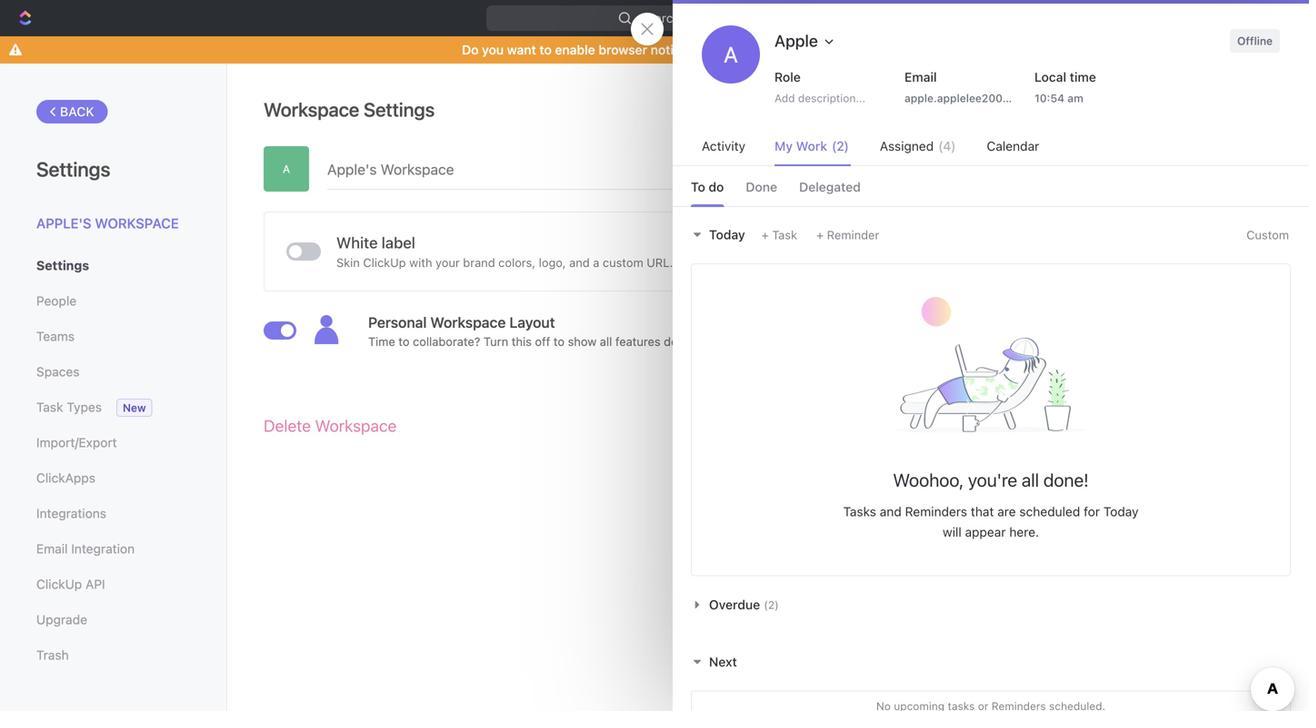 Task type: vqa. For each thing, say whether or not it's contained in the screenshot.
"SUBTASKS IN MULTIPLE LISTS"
no



Task type: describe. For each thing, give the bounding box(es) containing it.
10:54
[[1035, 92, 1065, 105]]

0 vertical spatial today
[[709, 227, 745, 242]]

personal
[[368, 314, 427, 331]]

search...
[[640, 10, 691, 25]]

workspace for apple's workspace
[[95, 215, 179, 231]]

role add description...
[[775, 70, 866, 105]]

today button
[[691, 227, 750, 242]]

this inside 'personal workspace layout time to collaborate? turn this off to show all features designed for team productivity.'
[[512, 335, 532, 349]]

description...
[[798, 92, 866, 105]]

apple
[[775, 31, 818, 50]]

team
[[736, 335, 764, 349]]

2 vertical spatial settings
[[36, 258, 89, 273]]

tasks and reminders that are scheduled for today will appear here.
[[843, 505, 1139, 540]]

spaces
[[36, 365, 80, 380]]

delegated button
[[799, 168, 861, 206]]

delete
[[264, 416, 311, 436]]

do
[[709, 180, 724, 195]]

personal workspace layout time to collaborate? turn this off to show all features designed for team productivity.
[[368, 314, 836, 349]]

clickapps link
[[36, 463, 190, 494]]

and inside white label skin clickup with your brand colors, logo, and a custom url.
[[569, 256, 590, 270]]

assigned (4)
[[880, 139, 956, 154]]

2 horizontal spatial to
[[554, 335, 565, 349]]

do
[[462, 42, 479, 57]]

time
[[1070, 70, 1096, 85]]

my
[[775, 139, 793, 154]]

done!
[[1044, 470, 1089, 491]]

clickup inside the settings element
[[36, 577, 82, 592]]

a
[[593, 256, 600, 270]]

teams link
[[36, 321, 190, 352]]

for inside tasks and reminders that are scheduled for today will appear here.
[[1084, 505, 1100, 520]]

today inside tasks and reminders that are scheduled for today will appear here.
[[1104, 505, 1139, 520]]

want
[[507, 42, 536, 57]]

offline
[[1237, 35, 1273, 47]]

email for email integration
[[36, 542, 68, 557]]

email for email apple.applelee2001@gmail.com
[[905, 70, 937, 85]]

all inside to do tab panel
[[1022, 470, 1039, 491]]

add
[[775, 92, 795, 105]]

import/export link
[[36, 428, 190, 459]]

custom
[[603, 256, 643, 270]]

collaborate?
[[413, 335, 480, 349]]

will
[[943, 525, 962, 540]]

hide
[[794, 42, 822, 57]]

am
[[1068, 92, 1084, 105]]

people
[[36, 294, 77, 309]]

overdue (2)
[[709, 598, 779, 613]]

spaces link
[[36, 357, 190, 388]]

reminders
[[905, 505, 967, 520]]

integrations
[[36, 506, 106, 521]]

integration
[[71, 542, 135, 557]]

woohoo, you're all done!
[[893, 470, 1089, 491]]

Team Na﻿me text field
[[327, 146, 1273, 189]]

colors,
[[498, 256, 536, 270]]

types
[[67, 400, 102, 415]]

white
[[336, 234, 378, 252]]

a for my work
[[724, 42, 738, 67]]

with
[[409, 256, 432, 270]]

for inside 'personal workspace layout time to collaborate? turn this off to show all features designed for team productivity.'
[[718, 335, 733, 349]]

activity
[[702, 139, 746, 154]]

scheduled
[[1020, 505, 1080, 520]]

email integration link
[[36, 534, 190, 565]]

turn
[[484, 335, 508, 349]]

here.
[[1009, 525, 1039, 540]]

apple's
[[36, 215, 91, 231]]

people link
[[36, 286, 190, 317]]

trash
[[36, 648, 69, 663]]

workspace settings
[[264, 98, 435, 121]]

to do tab panel
[[673, 206, 1309, 712]]

settings link
[[36, 250, 190, 281]]

time
[[368, 335, 395, 349]]

browser
[[599, 42, 647, 57]]

email integration
[[36, 542, 135, 557]]

back
[[60, 104, 94, 119]]

that
[[971, 505, 994, 520]]

layout
[[510, 314, 555, 331]]

brand
[[463, 256, 495, 270]]

next
[[709, 655, 737, 670]]

clickapps
[[36, 471, 95, 486]]

search... button
[[486, 5, 823, 31]]

delegated
[[799, 180, 861, 195]]

(4)
[[938, 139, 956, 154]]

done
[[746, 180, 777, 195]]

to do button
[[691, 168, 724, 206]]

trash link
[[36, 641, 190, 671]]

woohoo,
[[893, 470, 964, 491]]

task inside to do tab panel
[[772, 228, 797, 242]]

+ task
[[762, 228, 797, 242]]

skin
[[336, 256, 360, 270]]



Task type: locate. For each thing, give the bounding box(es) containing it.
0 horizontal spatial today
[[709, 227, 745, 242]]

0 vertical spatial and
[[569, 256, 590, 270]]

0 horizontal spatial and
[[569, 256, 590, 270]]

workspace inside the settings element
[[95, 215, 179, 231]]

all left the done!
[[1022, 470, 1039, 491]]

workspace
[[264, 98, 359, 121], [95, 215, 179, 231], [430, 314, 506, 331], [315, 416, 397, 436]]

0 vertical spatial for
[[718, 335, 733, 349]]

task down the done button at top
[[772, 228, 797, 242]]

1 vertical spatial (2)
[[764, 599, 779, 612]]

0 vertical spatial settings
[[364, 98, 435, 121]]

and
[[569, 256, 590, 270], [880, 505, 902, 520]]

do you want to enable browser notifications? enable hide this
[[462, 42, 847, 57]]

0 horizontal spatial this
[[512, 335, 532, 349]]

1 vertical spatial today
[[1104, 505, 1139, 520]]

apple.applelee2001@gmail.com
[[905, 92, 1072, 105]]

add description... button
[[767, 87, 887, 109]]

1 horizontal spatial a
[[724, 42, 738, 67]]

task
[[772, 228, 797, 242], [36, 400, 63, 415]]

calendar
[[987, 139, 1040, 154]]

(2) inside overdue (2)
[[764, 599, 779, 612]]

email apple.applelee2001@gmail.com
[[905, 70, 1072, 105]]

0 vertical spatial a
[[724, 42, 738, 67]]

next button
[[691, 655, 742, 670]]

clickup
[[363, 256, 406, 270], [36, 577, 82, 592]]

email inside email apple.applelee2001@gmail.com
[[905, 70, 937, 85]]

0 horizontal spatial clickup
[[36, 577, 82, 592]]

1 horizontal spatial email
[[905, 70, 937, 85]]

and left a
[[569, 256, 590, 270]]

workspace for delete workspace
[[315, 416, 397, 436]]

workspace inside 'personal workspace layout time to collaborate? turn this off to show all features designed for team productivity.'
[[430, 314, 506, 331]]

white label skin clickup with your brand colors, logo, and a custom url.
[[336, 234, 673, 270]]

today
[[709, 227, 745, 242], [1104, 505, 1139, 520]]

clickup down label at the top
[[363, 256, 406, 270]]

1 horizontal spatial for
[[1084, 505, 1100, 520]]

0 horizontal spatial email
[[36, 542, 68, 557]]

for
[[718, 335, 733, 349], [1084, 505, 1100, 520]]

1 horizontal spatial all
[[1022, 470, 1039, 491]]

workspace for personal workspace layout time to collaborate? turn this off to show all features designed for team productivity.
[[430, 314, 506, 331]]

+ for + reminder
[[816, 228, 824, 242]]

productivity.
[[767, 335, 836, 349]]

today right scheduled
[[1104, 505, 1139, 520]]

to
[[540, 42, 552, 57], [399, 335, 410, 349], [554, 335, 565, 349]]

integrations link
[[36, 499, 190, 530]]

this right hide
[[825, 42, 847, 57]]

url.
[[647, 256, 673, 270]]

custom
[[1247, 228, 1289, 242]]

0 horizontal spatial to
[[399, 335, 410, 349]]

upgrade link
[[36, 605, 190, 636]]

0 horizontal spatial all
[[600, 335, 612, 349]]

and inside tasks and reminders that are scheduled for today will appear here.
[[880, 505, 902, 520]]

1 vertical spatial clickup
[[36, 577, 82, 592]]

email inside the settings element
[[36, 542, 68, 557]]

1 horizontal spatial +
[[816, 228, 824, 242]]

1 vertical spatial task
[[36, 400, 63, 415]]

(2) right work
[[832, 139, 849, 154]]

apple's workspace
[[36, 215, 179, 231]]

1 vertical spatial for
[[1084, 505, 1100, 520]]

0 vertical spatial email
[[905, 70, 937, 85]]

+
[[762, 228, 769, 242], [816, 228, 824, 242]]

designed
[[664, 335, 715, 349]]

to down the personal
[[399, 335, 410, 349]]

apple button
[[767, 25, 844, 56], [767, 25, 844, 56]]

your
[[436, 256, 460, 270]]

task types
[[36, 400, 102, 415]]

0 vertical spatial this
[[825, 42, 847, 57]]

for down the done!
[[1084, 505, 1100, 520]]

1 horizontal spatial task
[[772, 228, 797, 242]]

logo,
[[539, 256, 566, 270]]

for left team
[[718, 335, 733, 349]]

0 horizontal spatial (2)
[[764, 599, 779, 612]]

all inside 'personal workspace layout time to collaborate? turn this off to show all features designed for team productivity.'
[[600, 335, 612, 349]]

1 vertical spatial settings
[[36, 157, 110, 181]]

1 vertical spatial all
[[1022, 470, 1039, 491]]

you're
[[968, 470, 1018, 491]]

workspace inside button
[[315, 416, 397, 436]]

settings element
[[0, 64, 227, 712]]

enable
[[744, 42, 785, 57]]

1 horizontal spatial this
[[825, 42, 847, 57]]

1 vertical spatial a
[[283, 163, 290, 175]]

task left types
[[36, 400, 63, 415]]

all
[[600, 335, 612, 349], [1022, 470, 1039, 491]]

0 vertical spatial clickup
[[363, 256, 406, 270]]

tab list containing to do
[[673, 166, 1309, 206]]

work
[[796, 139, 827, 154]]

a
[[724, 42, 738, 67], [283, 163, 290, 175]]

1 horizontal spatial to
[[540, 42, 552, 57]]

+ for + task
[[762, 228, 769, 242]]

clickup up 'upgrade'
[[36, 577, 82, 592]]

2 + from the left
[[816, 228, 824, 242]]

(2) right overdue
[[764, 599, 779, 612]]

0 vertical spatial task
[[772, 228, 797, 242]]

this left "off"
[[512, 335, 532, 349]]

upgrade
[[36, 613, 87, 628]]

0 vertical spatial (2)
[[832, 139, 849, 154]]

done button
[[746, 168, 777, 206]]

1 horizontal spatial today
[[1104, 505, 1139, 520]]

1 horizontal spatial and
[[880, 505, 902, 520]]

role
[[775, 70, 801, 85]]

+ reminder
[[816, 228, 879, 242]]

to right "off"
[[554, 335, 565, 349]]

are
[[998, 505, 1016, 520]]

0 horizontal spatial +
[[762, 228, 769, 242]]

1 horizontal spatial clickup
[[363, 256, 406, 270]]

to do
[[691, 180, 724, 195]]

email up the assigned (4)
[[905, 70, 937, 85]]

overdue
[[709, 598, 760, 613]]

enable
[[555, 42, 595, 57]]

1 horizontal spatial (2)
[[832, 139, 849, 154]]

to
[[691, 180, 705, 195]]

assigned
[[880, 139, 934, 154]]

api
[[86, 577, 105, 592]]

email
[[905, 70, 937, 85], [36, 542, 68, 557]]

custom button
[[1239, 225, 1297, 246]]

email up clickup api
[[36, 542, 68, 557]]

clickup api link
[[36, 570, 190, 601]]

a left enable
[[724, 42, 738, 67]]

a down workspace settings
[[283, 163, 290, 175]]

off
[[535, 335, 550, 349]]

clickup api
[[36, 577, 105, 592]]

tab list
[[673, 166, 1309, 206]]

a for white label
[[283, 163, 290, 175]]

my work (2)
[[775, 139, 849, 154]]

0 horizontal spatial a
[[283, 163, 290, 175]]

+ left reminder
[[816, 228, 824, 242]]

clickup inside white label skin clickup with your brand colors, logo, and a custom url.
[[363, 256, 406, 270]]

0 horizontal spatial for
[[718, 335, 733, 349]]

1 vertical spatial email
[[36, 542, 68, 557]]

new
[[123, 402, 146, 415]]

label
[[382, 234, 415, 252]]

today down the do
[[709, 227, 745, 242]]

+ right today dropdown button
[[762, 228, 769, 242]]

1 vertical spatial this
[[512, 335, 532, 349]]

and right tasks
[[880, 505, 902, 520]]

all right show
[[600, 335, 612, 349]]

settings
[[364, 98, 435, 121], [36, 157, 110, 181], [36, 258, 89, 273]]

0 horizontal spatial task
[[36, 400, 63, 415]]

appear
[[965, 525, 1006, 540]]

notifications?
[[651, 42, 732, 57]]

you
[[482, 42, 504, 57]]

1 + from the left
[[762, 228, 769, 242]]

features
[[615, 335, 661, 349]]

1 vertical spatial and
[[880, 505, 902, 520]]

import/export
[[36, 436, 117, 451]]

to right want
[[540, 42, 552, 57]]

task inside the settings element
[[36, 400, 63, 415]]

teams
[[36, 329, 75, 344]]

0 vertical spatial all
[[600, 335, 612, 349]]



